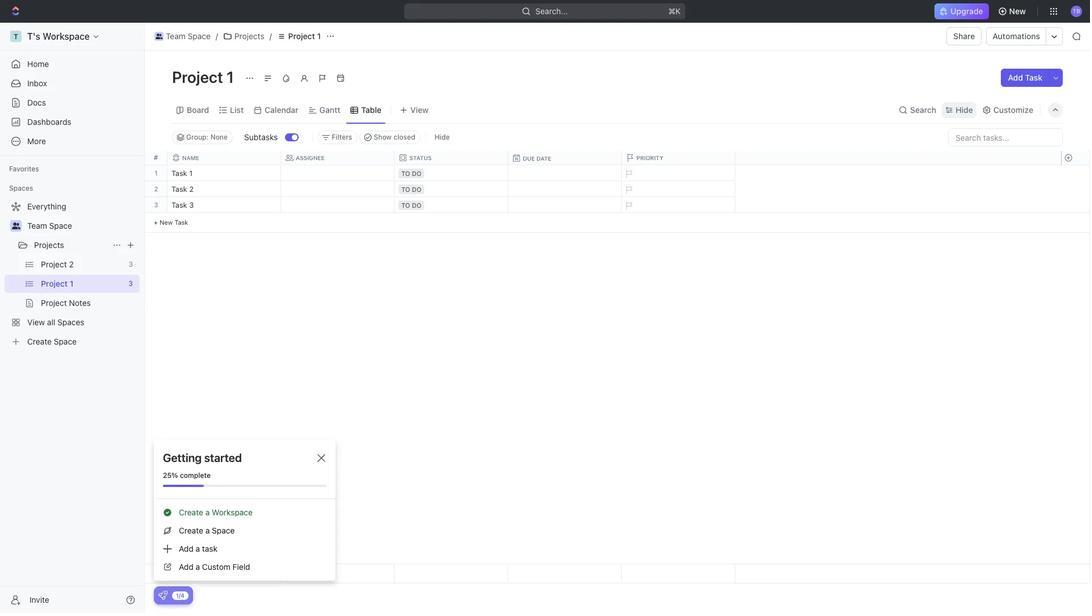 Task type: describe. For each thing, give the bounding box(es) containing it.
view for view
[[410, 105, 429, 114]]

row containing name
[[167, 151, 737, 165]]

automations
[[993, 31, 1040, 41]]

due date button
[[508, 154, 622, 162]]

0 vertical spatial projects
[[234, 31, 264, 41]]

share
[[953, 31, 975, 41]]

table
[[361, 105, 381, 114]]

due date column header
[[508, 151, 624, 165]]

3 left task 3
[[154, 201, 158, 208]]

1 2 3
[[154, 169, 158, 208]]

priority button
[[622, 154, 735, 162]]

0 vertical spatial team space link
[[152, 30, 213, 43]]

board
[[187, 105, 209, 114]]

project 1 inside sidebar navigation
[[41, 279, 73, 288]]

⌘k
[[669, 6, 681, 16]]

upgrade
[[951, 6, 983, 16]]

‎task for ‎task 1
[[171, 169, 187, 178]]

task for new task
[[175, 219, 188, 226]]

‎task for ‎task 2
[[171, 185, 187, 194]]

row group containing 1 2 3
[[145, 165, 167, 233]]

priority column header
[[622, 151, 737, 165]]

1 inside tree
[[70, 279, 73, 288]]

more
[[27, 136, 46, 146]]

to do for ‎task 2
[[401, 186, 421, 193]]

view all spaces link
[[5, 313, 137, 332]]

0 vertical spatial user group image
[[155, 33, 163, 39]]

0 horizontal spatial team space link
[[27, 217, 137, 235]]

create for create a space
[[179, 526, 203, 535]]

to do cell for ‎task 2
[[395, 181, 508, 196]]

t's
[[27, 31, 40, 41]]

‎task 1
[[171, 169, 193, 178]]

list link
[[228, 102, 244, 118]]

set priority element for 1
[[620, 166, 637, 183]]

workspace inside sidebar navigation
[[43, 31, 90, 41]]

started
[[204, 451, 242, 464]]

new button
[[993, 2, 1033, 20]]

2 for ‎task
[[189, 185, 194, 194]]

0 vertical spatial projects link
[[220, 30, 267, 43]]

a for custom
[[196, 562, 200, 572]]

set priority image
[[620, 182, 637, 199]]

projects link inside sidebar navigation
[[34, 236, 108, 254]]

grid containing ‎task 1
[[145, 151, 1090, 584]]

create space link
[[5, 333, 137, 351]]

create for create a workspace
[[179, 508, 203, 517]]

filters button
[[318, 131, 357, 144]]

calendar
[[265, 105, 298, 114]]

a for workspace
[[205, 508, 210, 517]]

inbox link
[[5, 74, 140, 93]]

home link
[[5, 55, 140, 73]]

group: none
[[186, 133, 228, 141]]

name button
[[167, 154, 281, 162]]

subtasks
[[244, 132, 278, 142]]

1 inside press space to select this row. row
[[189, 169, 193, 178]]

board link
[[185, 102, 209, 118]]

add task
[[1008, 73, 1042, 82]]

group:
[[186, 133, 209, 141]]

complete
[[180, 471, 211, 480]]

2 / from the left
[[269, 31, 272, 41]]

2 horizontal spatial project 1
[[288, 31, 321, 41]]

home
[[27, 59, 49, 69]]

closed
[[394, 133, 415, 141]]

onboarding checklist button element
[[158, 591, 167, 600]]

1 vertical spatial project 1
[[172, 68, 238, 86]]

set priority element for 2
[[620, 182, 637, 199]]

to for task 3
[[401, 202, 410, 209]]

close image
[[317, 454, 325, 462]]

t
[[14, 32, 18, 41]]

to do for task 3
[[401, 202, 421, 209]]

invite
[[30, 595, 49, 604]]

show
[[374, 133, 392, 141]]

add a custom field
[[179, 562, 250, 572]]

assignee button
[[281, 154, 395, 162]]

all
[[47, 317, 55, 327]]

3 row group from the left
[[1061, 165, 1089, 233]]

create space
[[27, 337, 77, 346]]

favorites
[[9, 165, 39, 173]]

add for add task
[[1008, 73, 1023, 82]]

1 vertical spatial task
[[171, 200, 187, 209]]

press space to select this row. row containing 3
[[145, 197, 167, 213]]

table link
[[359, 102, 381, 118]]

hide button
[[942, 102, 976, 118]]

view button
[[396, 97, 433, 123]]

docs link
[[5, 94, 140, 112]]

a for task
[[196, 544, 200, 554]]

0 vertical spatial spaces
[[9, 184, 33, 192]]

upgrade link
[[935, 3, 989, 19]]

getting
[[163, 451, 202, 464]]

1/4
[[176, 592, 185, 599]]

sidebar navigation
[[0, 23, 147, 613]]

team space inside tree
[[27, 221, 72, 231]]

project 2 link
[[41, 255, 124, 274]]

custom
[[202, 562, 230, 572]]

everything link
[[5, 198, 137, 216]]

3 inside press space to select this row. row
[[189, 200, 194, 209]]

1 inside 1 2 3
[[155, 169, 158, 177]]

hide inside hide button
[[435, 133, 450, 141]]

25% complete
[[163, 471, 211, 480]]

tb
[[1073, 8, 1080, 14]]

Search tasks... text field
[[949, 129, 1062, 146]]

dashboards
[[27, 117, 71, 127]]

status
[[409, 154, 432, 161]]

date
[[537, 155, 551, 162]]

gantt
[[319, 105, 340, 114]]

t's workspace
[[27, 31, 90, 41]]

customize button
[[979, 102, 1037, 118]]

press space to select this row. row containing 2
[[145, 181, 167, 197]]

search...
[[536, 6, 568, 16]]

field
[[233, 562, 250, 572]]

to do cell for ‎task 1
[[395, 165, 508, 181]]

team inside tree
[[27, 221, 47, 231]]

view all spaces
[[27, 317, 84, 327]]

create for create space
[[27, 337, 52, 346]]

list
[[230, 105, 244, 114]]

to for ‎task 1
[[401, 170, 410, 177]]

press space to select this row. row containing ‎task 2
[[167, 181, 735, 199]]

set priority element for 3
[[620, 198, 637, 215]]

project notes link
[[41, 294, 137, 312]]

priority
[[636, 154, 663, 161]]

due date
[[523, 155, 551, 162]]

show closed
[[374, 133, 415, 141]]

1 / from the left
[[216, 31, 218, 41]]

t's workspace, , element
[[10, 31, 22, 42]]

new for new
[[1009, 6, 1026, 16]]

none
[[210, 133, 228, 141]]

task
[[202, 544, 217, 554]]

customize
[[993, 105, 1033, 114]]

inbox
[[27, 78, 47, 88]]

#
[[154, 153, 158, 162]]

project notes
[[41, 298, 91, 308]]

everything
[[27, 202, 66, 211]]

docs
[[27, 98, 46, 107]]



Task type: locate. For each thing, give the bounding box(es) containing it.
2 vertical spatial to do cell
[[395, 197, 508, 212]]

a up task
[[205, 526, 210, 535]]

view up closed at the top left of page
[[410, 105, 429, 114]]

space
[[188, 31, 211, 41], [49, 221, 72, 231], [54, 337, 77, 346], [212, 526, 235, 535]]

1 horizontal spatial project 1 link
[[274, 30, 324, 43]]

1 vertical spatial to
[[401, 186, 410, 193]]

1 vertical spatial projects
[[34, 240, 64, 250]]

more button
[[5, 132, 140, 150]]

1 vertical spatial workspace
[[212, 508, 253, 517]]

hide right search
[[956, 105, 973, 114]]

2 left ‎task 2
[[154, 185, 158, 192]]

workspace
[[43, 31, 90, 41], [212, 508, 253, 517]]

1 vertical spatial ‎task
[[171, 185, 187, 194]]

1 vertical spatial project 1 link
[[41, 275, 124, 293]]

0 vertical spatial task
[[1025, 73, 1042, 82]]

tree containing everything
[[5, 198, 140, 351]]

2 to from the top
[[401, 186, 410, 193]]

create up add a task
[[179, 526, 203, 535]]

hide up status dropdown button
[[435, 133, 450, 141]]

status column header
[[395, 151, 510, 165]]

0 horizontal spatial /
[[216, 31, 218, 41]]

0 horizontal spatial view
[[27, 317, 45, 327]]

add task button
[[1001, 69, 1049, 87]]

add down add a task
[[179, 562, 193, 572]]

0 vertical spatial project 1
[[288, 31, 321, 41]]

2 vertical spatial create
[[179, 526, 203, 535]]

1 vertical spatial team space
[[27, 221, 72, 231]]

0 vertical spatial hide
[[956, 105, 973, 114]]

dropdown menu image
[[508, 564, 621, 583]]

3 to from the top
[[401, 202, 410, 209]]

1 horizontal spatial team
[[166, 31, 186, 41]]

0 horizontal spatial team space
[[27, 221, 72, 231]]

3 up the project notes link
[[128, 279, 133, 288]]

workspace up create a space
[[212, 508, 253, 517]]

3 to do cell from the top
[[395, 197, 508, 212]]

view inside sidebar navigation
[[27, 317, 45, 327]]

create inside sidebar navigation
[[27, 337, 52, 346]]

1 to from the top
[[401, 170, 410, 177]]

a up create a space
[[205, 508, 210, 517]]

1 horizontal spatial hide
[[956, 105, 973, 114]]

workspace up home link
[[43, 31, 90, 41]]

1 ‎task from the top
[[171, 169, 187, 178]]

0 vertical spatial new
[[1009, 6, 1026, 16]]

space inside create space link
[[54, 337, 77, 346]]

projects
[[234, 31, 264, 41], [34, 240, 64, 250]]

create down all
[[27, 337, 52, 346]]

assignee
[[296, 154, 325, 161]]

0 vertical spatial team space
[[166, 31, 211, 41]]

2 to do from the top
[[401, 186, 421, 193]]

1 horizontal spatial new
[[1009, 6, 1026, 16]]

add up customize
[[1008, 73, 1023, 82]]

share button
[[946, 27, 982, 45]]

1 row group from the left
[[145, 165, 167, 233]]

2 vertical spatial add
[[179, 562, 193, 572]]

filters
[[332, 133, 352, 141]]

‎task down ‎task 1
[[171, 185, 187, 194]]

1 horizontal spatial /
[[269, 31, 272, 41]]

3 right project 2 link
[[129, 260, 133, 269]]

task for add task
[[1025, 73, 1042, 82]]

0 vertical spatial to do cell
[[395, 165, 508, 181]]

notes
[[69, 298, 91, 308]]

0 vertical spatial workspace
[[43, 31, 90, 41]]

a
[[205, 508, 210, 517], [205, 526, 210, 535], [196, 544, 200, 554], [196, 562, 200, 572]]

2 ‎task from the top
[[171, 185, 187, 194]]

2 vertical spatial task
[[175, 219, 188, 226]]

projects link
[[220, 30, 267, 43], [34, 236, 108, 254]]

add inside button
[[1008, 73, 1023, 82]]

1 vertical spatial spaces
[[57, 317, 84, 327]]

task inside button
[[1025, 73, 1042, 82]]

do for 1
[[412, 170, 421, 177]]

2 vertical spatial to
[[401, 202, 410, 209]]

0 vertical spatial set priority image
[[620, 166, 637, 183]]

create
[[27, 337, 52, 346], [179, 508, 203, 517], [179, 526, 203, 535]]

to do cell for task 3
[[395, 197, 508, 212]]

2 up project notes
[[69, 259, 74, 269]]

0 horizontal spatial workspace
[[43, 31, 90, 41]]

2 vertical spatial do
[[412, 202, 421, 209]]

a for space
[[205, 526, 210, 535]]

0 vertical spatial team
[[166, 31, 186, 41]]

view
[[410, 105, 429, 114], [27, 317, 45, 327]]

1 vertical spatial view
[[27, 317, 45, 327]]

task up customize
[[1025, 73, 1042, 82]]

show closed button
[[360, 131, 420, 144]]

name
[[182, 154, 199, 161]]

new down task 3
[[160, 219, 173, 226]]

create a workspace
[[179, 508, 253, 517]]

to for ‎task 2
[[401, 186, 410, 193]]

1 vertical spatial team
[[27, 221, 47, 231]]

new task
[[160, 219, 188, 226]]

project 2
[[41, 259, 74, 269]]

2 set priority image from the top
[[620, 198, 637, 215]]

1 horizontal spatial projects
[[234, 31, 264, 41]]

tree
[[5, 198, 140, 351]]

1 horizontal spatial user group image
[[155, 33, 163, 39]]

0 vertical spatial ‎task
[[171, 169, 187, 178]]

2 inside 1 2 3
[[154, 185, 158, 192]]

1 horizontal spatial spaces
[[57, 317, 84, 327]]

subtasks button
[[240, 128, 285, 146]]

0 horizontal spatial project 1 link
[[41, 275, 124, 293]]

1 horizontal spatial team space link
[[152, 30, 213, 43]]

3 set priority element from the top
[[620, 198, 637, 215]]

add a task
[[179, 544, 217, 554]]

a down add a task
[[196, 562, 200, 572]]

spaces
[[9, 184, 33, 192], [57, 317, 84, 327]]

cell
[[281, 165, 395, 181], [508, 165, 622, 181], [281, 181, 395, 196], [508, 181, 622, 196], [281, 197, 395, 212], [508, 197, 622, 212]]

‎task up ‎task 2
[[171, 169, 187, 178]]

gantt link
[[317, 102, 340, 118]]

spaces inside view all spaces link
[[57, 317, 84, 327]]

automations button
[[987, 28, 1046, 45]]

user group image inside tree
[[12, 223, 20, 229]]

favorites button
[[5, 162, 44, 176]]

press space to select this row. row
[[145, 165, 167, 181], [167, 165, 735, 183], [1061, 165, 1089, 181], [145, 181, 167, 197], [167, 181, 735, 199], [1061, 181, 1089, 197], [145, 197, 167, 213], [167, 197, 735, 215], [1061, 197, 1089, 213], [167, 564, 735, 584], [1061, 564, 1089, 584]]

1 to do from the top
[[401, 170, 421, 177]]

3 to do from the top
[[401, 202, 421, 209]]

1 do from the top
[[412, 170, 421, 177]]

1 horizontal spatial 2
[[154, 185, 158, 192]]

team space link
[[152, 30, 213, 43], [27, 217, 137, 235]]

2 inside sidebar navigation
[[69, 259, 74, 269]]

name column header
[[167, 151, 283, 165]]

spaces up create space link
[[57, 317, 84, 327]]

2 up task 3
[[189, 185, 194, 194]]

to do cell
[[395, 165, 508, 181], [395, 181, 508, 196], [395, 197, 508, 212]]

due
[[523, 155, 535, 162]]

calendar link
[[262, 102, 298, 118]]

1 vertical spatial create
[[179, 508, 203, 517]]

task
[[1025, 73, 1042, 82], [171, 200, 187, 209], [175, 219, 188, 226]]

hide inside hide dropdown button
[[956, 105, 973, 114]]

0 horizontal spatial 2
[[69, 259, 74, 269]]

0 vertical spatial add
[[1008, 73, 1023, 82]]

view for view all spaces
[[27, 317, 45, 327]]

‎task 2
[[171, 185, 194, 194]]

2 for 1
[[154, 185, 158, 192]]

spaces down favorites button
[[9, 184, 33, 192]]

0 vertical spatial project 1 link
[[274, 30, 324, 43]]

add for add a task
[[179, 544, 193, 554]]

1 horizontal spatial workspace
[[212, 508, 253, 517]]

1 horizontal spatial team space
[[166, 31, 211, 41]]

2 row group from the left
[[167, 165, 735, 233]]

2 do from the top
[[412, 186, 421, 193]]

0 horizontal spatial user group image
[[12, 223, 20, 229]]

/
[[216, 31, 218, 41], [269, 31, 272, 41]]

2 for project
[[69, 259, 74, 269]]

to do
[[401, 170, 421, 177], [401, 186, 421, 193], [401, 202, 421, 209]]

set priority image
[[620, 166, 637, 183], [620, 198, 637, 215]]

project 1
[[288, 31, 321, 41], [172, 68, 238, 86], [41, 279, 73, 288]]

3 down ‎task 2
[[189, 200, 194, 209]]

do
[[412, 170, 421, 177], [412, 186, 421, 193], [412, 202, 421, 209]]

0 vertical spatial to
[[401, 170, 410, 177]]

create up create a space
[[179, 508, 203, 517]]

0 horizontal spatial project 1
[[41, 279, 73, 288]]

1 set priority element from the top
[[620, 166, 637, 183]]

status button
[[395, 154, 508, 162]]

1 vertical spatial do
[[412, 186, 421, 193]]

1 vertical spatial team space link
[[27, 217, 137, 235]]

new inside grid
[[160, 219, 173, 226]]

2 to do cell from the top
[[395, 181, 508, 196]]

user group image
[[155, 33, 163, 39], [12, 223, 20, 229]]

add
[[1008, 73, 1023, 82], [179, 544, 193, 554], [179, 562, 193, 572]]

add left task
[[179, 544, 193, 554]]

1 vertical spatial new
[[160, 219, 173, 226]]

view inside button
[[410, 105, 429, 114]]

row group containing ‎task 1
[[167, 165, 735, 233]]

task down ‎task 2
[[171, 200, 187, 209]]

grid
[[145, 151, 1090, 584]]

25%
[[163, 471, 178, 480]]

0 horizontal spatial spaces
[[9, 184, 33, 192]]

row
[[167, 151, 737, 165]]

1 vertical spatial set priority image
[[620, 198, 637, 215]]

hide
[[956, 105, 973, 114], [435, 133, 450, 141]]

search
[[910, 105, 936, 114]]

0 horizontal spatial projects
[[34, 240, 64, 250]]

2
[[189, 185, 194, 194], [154, 185, 158, 192], [69, 259, 74, 269]]

getting started
[[163, 451, 242, 464]]

1 vertical spatial hide
[[435, 133, 450, 141]]

3
[[189, 200, 194, 209], [154, 201, 158, 208], [129, 260, 133, 269], [128, 279, 133, 288]]

2 set priority element from the top
[[620, 182, 637, 199]]

1 vertical spatial add
[[179, 544, 193, 554]]

1 set priority image from the top
[[620, 166, 637, 183]]

set priority image for 3
[[620, 198, 637, 215]]

0 vertical spatial to do
[[401, 170, 421, 177]]

new for new task
[[160, 219, 173, 226]]

press space to select this row. row containing ‎task 1
[[167, 165, 735, 183]]

team space
[[166, 31, 211, 41], [27, 221, 72, 231]]

new
[[1009, 6, 1026, 16], [160, 219, 173, 226]]

a left task
[[196, 544, 200, 554]]

1
[[317, 31, 321, 41], [226, 68, 234, 86], [189, 169, 193, 178], [155, 169, 158, 177], [70, 279, 73, 288]]

press space to select this row. row containing task 3
[[167, 197, 735, 215]]

do for 3
[[412, 202, 421, 209]]

1 vertical spatial user group image
[[12, 223, 20, 229]]

project 1 link
[[274, 30, 324, 43], [41, 275, 124, 293]]

2 horizontal spatial 2
[[189, 185, 194, 194]]

‎task
[[171, 169, 187, 178], [171, 185, 187, 194]]

dashboards link
[[5, 113, 140, 131]]

1 horizontal spatial projects link
[[220, 30, 267, 43]]

projects inside tree
[[34, 240, 64, 250]]

3 do from the top
[[412, 202, 421, 209]]

task down task 3
[[175, 219, 188, 226]]

0 vertical spatial view
[[410, 105, 429, 114]]

view button
[[396, 102, 433, 118]]

set priority element
[[620, 166, 637, 183], [620, 182, 637, 199], [620, 198, 637, 215]]

1 horizontal spatial view
[[410, 105, 429, 114]]

1 horizontal spatial project 1
[[172, 68, 238, 86]]

task 3
[[171, 200, 194, 209]]

1 vertical spatial projects link
[[34, 236, 108, 254]]

team
[[166, 31, 186, 41], [27, 221, 47, 231]]

set priority image for 1
[[620, 166, 637, 183]]

0 horizontal spatial hide
[[435, 133, 450, 141]]

tree inside sidebar navigation
[[5, 198, 140, 351]]

hide button
[[430, 131, 454, 144]]

row group
[[145, 165, 167, 233], [167, 165, 735, 233], [1061, 165, 1089, 233]]

1 vertical spatial to do cell
[[395, 181, 508, 196]]

press space to select this row. row containing 1
[[145, 165, 167, 181]]

onboarding checklist button image
[[158, 591, 167, 600]]

assignee column header
[[281, 151, 397, 165]]

0 horizontal spatial projects link
[[34, 236, 108, 254]]

1 to do cell from the top
[[395, 165, 508, 181]]

new inside button
[[1009, 6, 1026, 16]]

0 vertical spatial do
[[412, 170, 421, 177]]

0 horizontal spatial new
[[160, 219, 173, 226]]

1 vertical spatial to do
[[401, 186, 421, 193]]

create a space
[[179, 526, 235, 535]]

2 vertical spatial project 1
[[41, 279, 73, 288]]

tb button
[[1067, 2, 1086, 20]]

2 vertical spatial to do
[[401, 202, 421, 209]]

search button
[[895, 102, 940, 118]]

0 horizontal spatial team
[[27, 221, 47, 231]]

add for add a custom field
[[179, 562, 193, 572]]

view left all
[[27, 317, 45, 327]]

to do for ‎task 1
[[401, 170, 421, 177]]

do for 2
[[412, 186, 421, 193]]

new up "automations"
[[1009, 6, 1026, 16]]

0 vertical spatial create
[[27, 337, 52, 346]]



Task type: vqa. For each thing, say whether or not it's contained in the screenshot.
Set Priority element related to 3
yes



